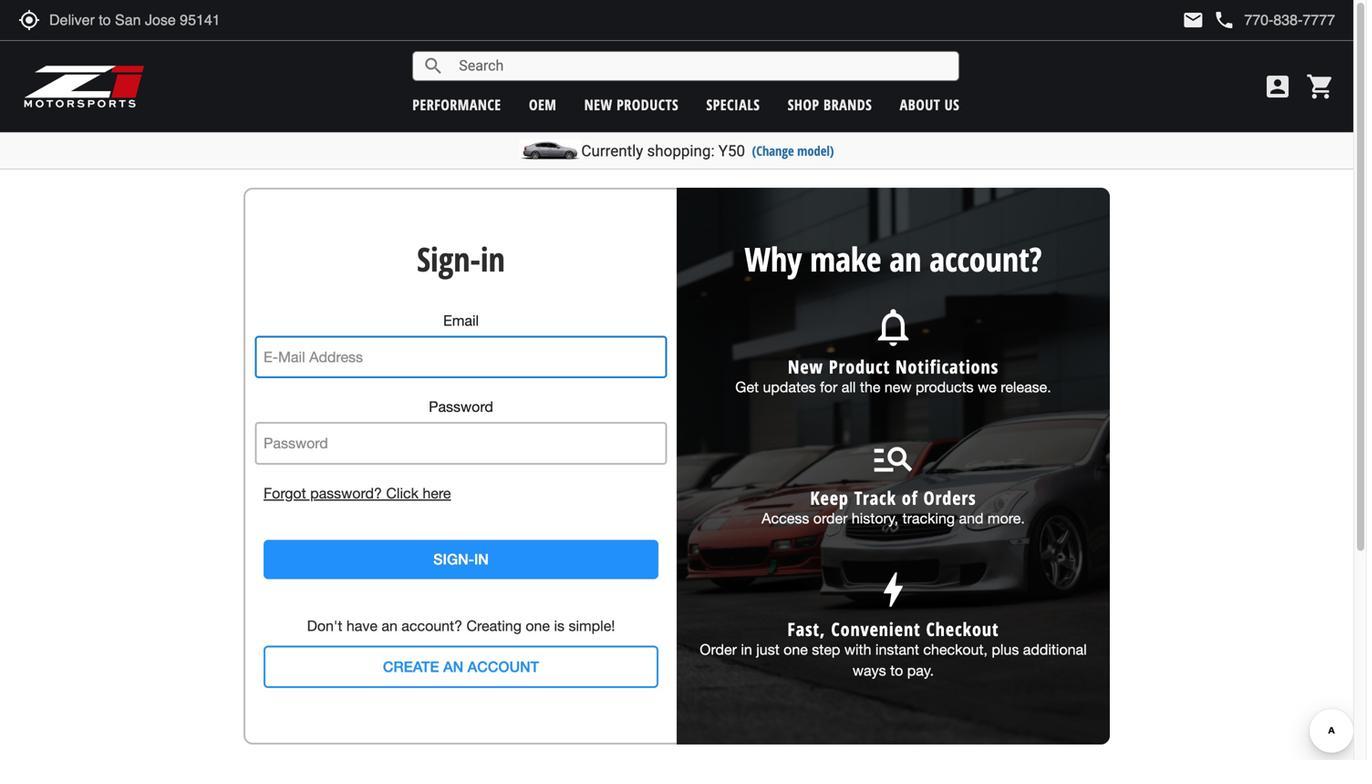 Task type: locate. For each thing, give the bounding box(es) containing it.
us
[[945, 95, 960, 114]]

brands
[[824, 95, 873, 114]]

ways
[[853, 663, 887, 680]]

1 horizontal spatial an
[[890, 237, 922, 281]]

bolt
[[871, 568, 917, 613]]

shopping_cart link
[[1302, 72, 1336, 101]]

1 horizontal spatial products
[[916, 379, 974, 396]]

0 horizontal spatial account?
[[402, 618, 463, 635]]

an right have
[[382, 618, 398, 635]]

mail phone
[[1183, 9, 1236, 31]]

1 horizontal spatial new
[[885, 379, 912, 396]]

new products link
[[585, 95, 679, 114]]

we
[[978, 379, 997, 396]]

0 vertical spatial new
[[585, 95, 613, 114]]

account_box
[[1264, 72, 1293, 101]]

1 vertical spatial new
[[885, 379, 912, 396]]

new products
[[585, 95, 679, 114]]

1 vertical spatial products
[[916, 379, 974, 396]]

0 horizontal spatial one
[[526, 618, 550, 635]]

1 horizontal spatial one
[[784, 642, 808, 659]]

mail
[[1183, 9, 1205, 31]]

model)
[[798, 142, 834, 160]]

new up the currently
[[585, 95, 613, 114]]

notifications new product notifications get updates for all the new products we release.
[[736, 305, 1052, 396]]

tracking
[[903, 510, 955, 527]]

an right the make
[[890, 237, 922, 281]]

is
[[554, 618, 565, 635]]

all
[[842, 379, 856, 396]]

password
[[429, 399, 494, 416]]

oem link
[[529, 95, 557, 114]]

new
[[585, 95, 613, 114], [885, 379, 912, 396]]

1 vertical spatial one
[[784, 642, 808, 659]]

additional
[[1024, 642, 1087, 659]]

new inside notifications new product notifications get updates for all the new products we release.
[[885, 379, 912, 396]]

phone
[[1214, 9, 1236, 31]]

1 vertical spatial in
[[741, 642, 753, 659]]

1 vertical spatial an
[[382, 618, 398, 635]]

instant
[[876, 642, 920, 659]]

an
[[443, 659, 464, 676]]

don't
[[307, 618, 343, 635]]

new right the
[[885, 379, 912, 396]]

E-Mail Address email field
[[255, 336, 667, 379]]

to
[[891, 663, 904, 680]]

sign-
[[417, 237, 481, 281]]

shop brands link
[[788, 95, 873, 114]]

one left 'is'
[[526, 618, 550, 635]]

track
[[855, 486, 897, 511]]

an
[[890, 237, 922, 281], [382, 618, 398, 635]]

1 horizontal spatial account?
[[930, 237, 1042, 281]]

with
[[845, 642, 872, 659]]

create           an           account
[[383, 659, 539, 676]]

shop
[[788, 95, 820, 114]]

1 vertical spatial account?
[[402, 618, 463, 635]]

products left the we
[[916, 379, 974, 396]]

simple!
[[569, 618, 615, 635]]

0 vertical spatial products
[[617, 95, 679, 114]]

sign-in
[[434, 551, 489, 569]]

click
[[386, 485, 419, 502]]

1 horizontal spatial in
[[741, 642, 753, 659]]

products
[[617, 95, 679, 114], [916, 379, 974, 396]]

in
[[481, 237, 505, 281], [741, 642, 753, 659]]

have
[[347, 618, 378, 635]]

0 horizontal spatial in
[[481, 237, 505, 281]]

convenient
[[832, 617, 921, 642]]

0 vertical spatial an
[[890, 237, 922, 281]]

about
[[900, 95, 941, 114]]

one
[[526, 618, 550, 635], [784, 642, 808, 659]]

specials link
[[707, 95, 760, 114]]

one right 'just'
[[784, 642, 808, 659]]

products up shopping:
[[617, 95, 679, 114]]

0 vertical spatial one
[[526, 618, 550, 635]]

pay.
[[908, 663, 934, 680]]

account? for have
[[402, 618, 463, 635]]

checkout
[[927, 617, 1000, 642]]

products inside notifications new product notifications get updates for all the new products we release.
[[916, 379, 974, 396]]

0 horizontal spatial an
[[382, 618, 398, 635]]

sign-in
[[417, 237, 505, 281]]

forgot password? click         here
[[264, 485, 451, 502]]

release.
[[1001, 379, 1052, 396]]

performance link
[[413, 95, 501, 114]]

in inside bolt fast, convenient checkout order in just one step with instant checkout, plus additional ways to pay.
[[741, 642, 753, 659]]

currently shopping: y50 (change model)
[[582, 142, 834, 160]]

0 horizontal spatial new
[[585, 95, 613, 114]]

why
[[745, 237, 802, 281]]

(change model) link
[[752, 142, 834, 160]]

y50
[[719, 142, 746, 160]]

order
[[700, 642, 737, 659]]

an for have
[[382, 618, 398, 635]]

0 vertical spatial account?
[[930, 237, 1042, 281]]

forgot
[[264, 485, 306, 502]]



Task type: vqa. For each thing, say whether or not it's contained in the screenshot.
Have a Truck or SUV?
no



Task type: describe. For each thing, give the bounding box(es) containing it.
one inside bolt fast, convenient checkout order in just one step with instant checkout, plus additional ways to pay.
[[784, 642, 808, 659]]

new
[[788, 354, 824, 379]]

account? for make
[[930, 237, 1042, 281]]

create           an           account button
[[264, 646, 659, 689]]

order
[[814, 510, 848, 527]]

(change
[[752, 142, 794, 160]]

bolt fast, convenient checkout order in just one step with instant checkout, plus additional ways to pay.
[[700, 568, 1087, 680]]

here
[[423, 485, 451, 502]]

product
[[829, 354, 891, 379]]

for
[[820, 379, 838, 396]]

access
[[762, 510, 810, 527]]

email
[[443, 312, 479, 329]]

history,
[[852, 510, 899, 527]]

notifications
[[896, 354, 999, 379]]

manage_search keep track of orders access order history, tracking and more.
[[762, 436, 1025, 527]]

shop brands
[[788, 95, 873, 114]]

just
[[757, 642, 780, 659]]

of
[[902, 486, 919, 511]]

about us
[[900, 95, 960, 114]]

0 vertical spatial in
[[481, 237, 505, 281]]

orders
[[924, 486, 977, 511]]

phone link
[[1214, 9, 1336, 31]]

get
[[736, 379, 759, 396]]

Password password field
[[255, 422, 667, 465]]

sign-in button
[[264, 541, 659, 580]]

search
[[423, 55, 445, 77]]

performance
[[413, 95, 501, 114]]

account
[[468, 659, 539, 676]]

about us link
[[900, 95, 960, 114]]

an for make
[[890, 237, 922, 281]]

why make an account?
[[745, 237, 1042, 281]]

keep
[[811, 486, 849, 511]]

make
[[810, 237, 882, 281]]

checkout,
[[924, 642, 988, 659]]

step
[[812, 642, 841, 659]]

currently
[[582, 142, 644, 160]]

and
[[959, 510, 984, 527]]

sign-
[[434, 551, 474, 569]]

oem
[[529, 95, 557, 114]]

fast,
[[788, 617, 826, 642]]

Search search field
[[445, 52, 959, 80]]

specials
[[707, 95, 760, 114]]

the
[[860, 379, 881, 396]]

my_location
[[18, 9, 40, 31]]

forgot password? click         here link
[[264, 483, 659, 504]]

more.
[[988, 510, 1025, 527]]

plus
[[992, 642, 1019, 659]]

shopping_cart
[[1307, 72, 1336, 101]]

updates
[[763, 379, 816, 396]]

don't have an account? creating one is simple!
[[307, 618, 615, 635]]

creating
[[467, 618, 522, 635]]

0 horizontal spatial products
[[617, 95, 679, 114]]

in
[[474, 551, 489, 569]]

account_box link
[[1259, 72, 1297, 101]]

password?
[[310, 485, 382, 502]]

create
[[383, 659, 439, 676]]

shopping:
[[647, 142, 715, 160]]

z1 motorsports logo image
[[23, 64, 146, 109]]

notifications
[[871, 305, 917, 350]]

mail link
[[1183, 9, 1205, 31]]

manage_search
[[871, 436, 917, 482]]



